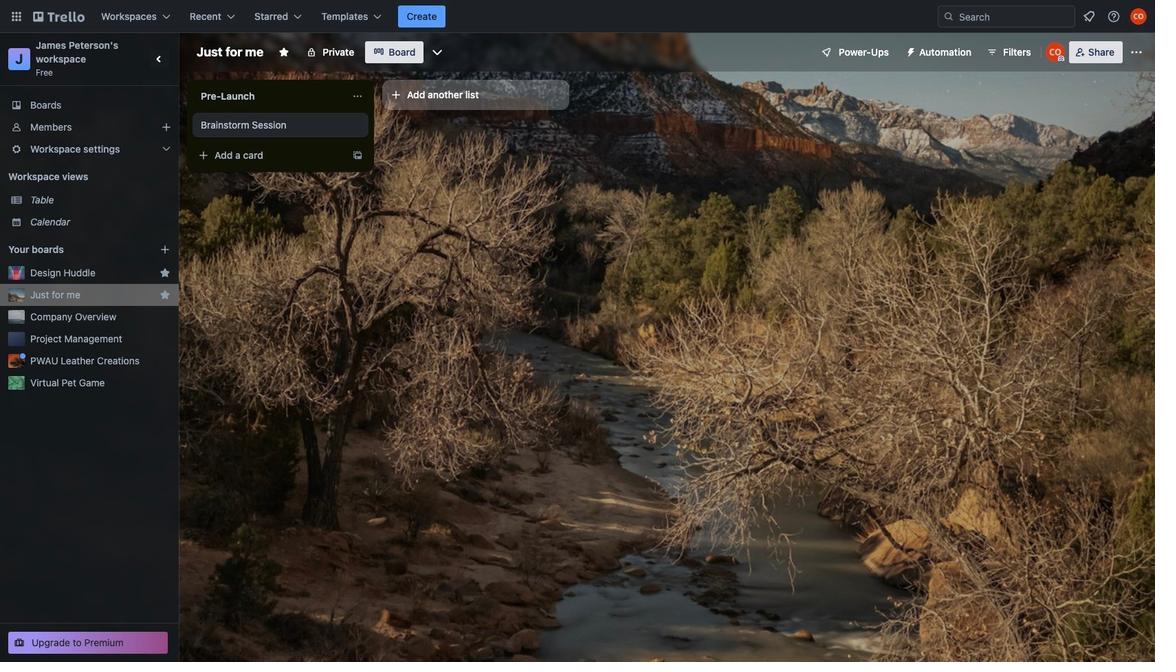 Task type: locate. For each thing, give the bounding box(es) containing it.
customize views image
[[431, 45, 445, 59]]

None text field
[[193, 85, 347, 107]]

christina overa (christinaovera) image right open information menu image
[[1131, 8, 1148, 25]]

1 vertical spatial starred icon image
[[160, 290, 171, 301]]

0 vertical spatial starred icon image
[[160, 268, 171, 279]]

0 notifications image
[[1082, 8, 1098, 25]]

christina overa (christinaovera) image
[[1131, 8, 1148, 25], [1046, 43, 1066, 62]]

Board name text field
[[190, 41, 271, 63]]

this member is an admin of this board. image
[[1059, 56, 1065, 62]]

starred icon image
[[160, 268, 171, 279], [160, 290, 171, 301]]

christina overa (christinaovera) image down "search" field
[[1046, 43, 1066, 62]]

back to home image
[[33, 6, 85, 28]]

sm image
[[901, 41, 920, 61]]

0 vertical spatial christina overa (christinaovera) image
[[1131, 8, 1148, 25]]

0 horizontal spatial christina overa (christinaovera) image
[[1046, 43, 1066, 62]]

2 starred icon image from the top
[[160, 290, 171, 301]]

1 vertical spatial christina overa (christinaovera) image
[[1046, 43, 1066, 62]]

search image
[[944, 11, 955, 22]]



Task type: vqa. For each thing, say whether or not it's contained in the screenshot.
Create From Template… icon
yes



Task type: describe. For each thing, give the bounding box(es) containing it.
create from template… image
[[352, 150, 363, 161]]

Search field
[[955, 7, 1075, 26]]

1 horizontal spatial christina overa (christinaovera) image
[[1131, 8, 1148, 25]]

star or unstar board image
[[279, 47, 290, 58]]

open information menu image
[[1108, 10, 1122, 23]]

1 starred icon image from the top
[[160, 268, 171, 279]]

your boards with 6 items element
[[8, 242, 139, 258]]

add board image
[[160, 244, 171, 255]]

workspace navigation collapse icon image
[[150, 50, 169, 69]]

show menu image
[[1130, 45, 1144, 59]]

primary element
[[0, 0, 1156, 33]]



